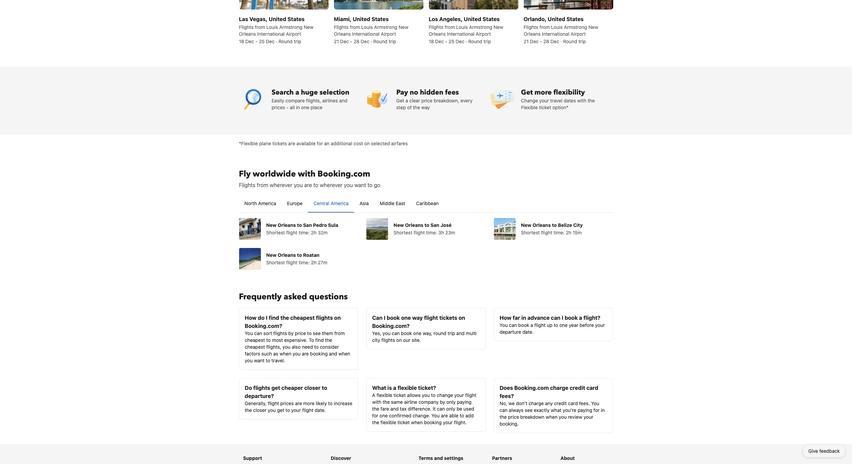 Task type: describe. For each thing, give the bounding box(es) containing it.
departure
[[500, 329, 522, 335]]

what is a flexible ticket? a flexible ticket allows you to change your flight with the same airline company by only paying the fare and tax difference. it can only be used for one confirmed change. you are able to add the flexible ticket when booking your flight.
[[372, 385, 477, 425]]

28 for miami,
[[354, 38, 360, 44]]

a up before
[[580, 315, 583, 321]]

2h inside new orleans to belize city shortest flight time: 2h 15m
[[566, 230, 572, 235]]

international inside the orlando, united states flights from louis armstrong new orleans international airport 21 dec - 28 dec · round trip
[[542, 31, 570, 37]]

flights up the most
[[274, 330, 287, 336]]

with inside 'fly worldwide with booking.com flights from wherever you are to wherever you want to go'
[[298, 168, 316, 180]]

frequently
[[239, 291, 282, 302]]

get more flexibility change your travel dates with the flexible ticket option*
[[521, 88, 595, 110]]

trip inside los angeles, united states flights from louis armstrong new orleans international airport 18 dec - 25 dec · round trip
[[484, 38, 491, 44]]

shortest inside new orleans to belize city shortest flight time: 2h 15m
[[521, 230, 540, 235]]

dates
[[564, 98, 576, 103]]

the up consider
[[325, 337, 332, 343]]

flight inside new orleans to san pedro sula shortest flight time: 2h 32m
[[286, 230, 298, 235]]

it
[[433, 406, 436, 412]]

search
[[272, 88, 294, 97]]

confirmed
[[389, 413, 412, 419]]

new orleans to san pedro sula image
[[239, 218, 261, 240]]

when right as
[[280, 351, 292, 357]]

the inside pay no hidden fees get a clear price breakdown, every step of the way
[[413, 104, 420, 110]]

your down able
[[443, 420, 453, 425]]

from inside miami, united states flights from louis armstrong new orleans international airport 21 dec - 28 dec · round trip
[[350, 24, 360, 30]]

you inside do flights get cheaper closer to departure? generally, flight prices are more likely to increase the closer you get to your flight date.
[[268, 407, 276, 413]]

can up up
[[551, 315, 561, 321]]

change.
[[413, 413, 431, 419]]

a down advance
[[531, 322, 533, 328]]

1 vertical spatial closer
[[253, 407, 267, 413]]

tickets inside can i book one way flight tickets on booking.com? yes, you can book one way, round trip and multi city flights on our site.
[[440, 315, 458, 321]]

breakdown
[[521, 414, 545, 420]]

the up fare
[[383, 399, 390, 405]]

tax
[[400, 406, 407, 412]]

book up year
[[565, 315, 578, 321]]

you left 'also'
[[283, 344, 291, 350]]

flights up them
[[316, 315, 333, 321]]

trip inside las vegas, united states flights from louis armstrong new orleans international airport 18 dec - 25 dec · round trip
[[294, 38, 302, 44]]

roatan
[[303, 252, 320, 258]]

flight.
[[454, 420, 467, 425]]

- inside las vegas, united states flights from louis armstrong new orleans international airport 18 dec - 25 dec · round trip
[[256, 38, 258, 44]]

the left fare
[[372, 406, 380, 412]]

sort
[[264, 330, 272, 336]]

united inside miami, united states flights from louis armstrong new orleans international airport 21 dec - 28 dec · round trip
[[353, 16, 371, 22]]

to up likely in the left of the page
[[322, 385, 327, 391]]

armstrong inside los angeles, united states flights from louis armstrong new orleans international airport 18 dec - 25 dec · round trip
[[469, 24, 493, 30]]

do flights get cheaper closer to departure? generally, flight prices are more likely to increase the closer you get to your flight date.
[[245, 385, 353, 413]]

north america
[[245, 200, 276, 206]]

the down frequently asked questions
[[281, 315, 289, 321]]

18 for los angeles, united states
[[429, 38, 434, 44]]

the down a
[[372, 420, 380, 425]]

selection
[[320, 88, 350, 97]]

exactly
[[534, 407, 550, 413]]

los angeles, united states flights from louis armstrong new orleans international airport 18 dec - 25 dec · round trip
[[429, 16, 504, 44]]

from inside los angeles, united states flights from louis armstrong new orleans international airport 18 dec - 25 dec · round trip
[[445, 24, 455, 30]]

america for central america
[[331, 200, 349, 206]]

to inside new orleans to roatan shortest flight time: 2h 27m
[[297, 252, 302, 258]]

0 vertical spatial only
[[447, 399, 456, 405]]

can up departure
[[509, 322, 517, 328]]

booking.com inside 'fly worldwide with booking.com flights from wherever you are to wherever you want to go'
[[318, 168, 370, 180]]

louis inside miami, united states flights from louis armstrong new orleans international airport 21 dec - 28 dec · round trip
[[362, 24, 373, 30]]

give
[[809, 448, 819, 454]]

you down 'also'
[[293, 351, 301, 357]]

change
[[521, 98, 538, 103]]

from inside 'fly worldwide with booking.com flights from wherever you are to wherever you want to go'
[[257, 182, 268, 188]]

23m
[[446, 230, 456, 235]]

and right the terms
[[435, 455, 443, 461]]

armstrong inside the orlando, united states flights from louis armstrong new orleans international airport 21 dec - 28 dec · round trip
[[564, 24, 588, 30]]

*flexible
[[239, 140, 258, 146]]

go
[[374, 182, 381, 188]]

price inside how do i find the cheapest flights on booking.com? you can sort flights by price to see them from cheapest to most expensive. to find the cheapest flights, you also need to consider factors such as when you are booking and when you want to travel.
[[295, 330, 306, 336]]

cheaper
[[282, 385, 303, 391]]

paying for what is a flexible ticket?
[[457, 399, 472, 405]]

with inside the get more flexibility change your travel dates with the flexible ticket option*
[[578, 98, 587, 103]]

new inside the orlando, united states flights from louis armstrong new orleans international airport 21 dec - 28 dec · round trip
[[589, 24, 599, 30]]

21 for miami,
[[334, 38, 339, 44]]

consider
[[320, 344, 339, 350]]

25 for vegas,
[[259, 38, 265, 44]]

breakdown,
[[434, 98, 460, 103]]

flight?
[[584, 315, 601, 321]]

new inside new orleans to belize city shortest flight time: 2h 15m
[[521, 222, 532, 228]]

east
[[396, 200, 406, 206]]

flights, inside how do i find the cheapest flights on booking.com? you can sort flights by price to see them from cheapest to most expensive. to find the cheapest flights, you also need to consider factors such as when you are booking and when you want to travel.
[[266, 344, 281, 350]]

all
[[290, 104, 295, 110]]

to up flight. in the right bottom of the page
[[460, 413, 464, 419]]

tab list containing north america
[[239, 195, 614, 213]]

caribbean
[[416, 200, 439, 206]]

plane
[[259, 140, 271, 146]]

*flexible plane tickets are available for an additional cost on selected airfares
[[239, 140, 408, 146]]

flights inside miami, united states flights from louis armstrong new orleans international airport 21 dec - 28 dec · round trip
[[334, 24, 349, 30]]

when down consider
[[339, 351, 351, 357]]

new inside new orleans to roatan shortest flight time: 2h 27m
[[266, 252, 277, 258]]

0 vertical spatial flexible
[[398, 385, 417, 391]]

our
[[403, 337, 411, 343]]

from inside las vegas, united states flights from louis armstrong new orleans international airport 18 dec - 25 dec · round trip
[[255, 24, 265, 30]]

are inside how do i find the cheapest flights on booking.com? you can sort flights by price to see them from cheapest to most expensive. to find the cheapest flights, you also need to consider factors such as when you are booking and when you want to travel.
[[302, 351, 309, 357]]

to right likely in the left of the page
[[328, 400, 333, 406]]

be
[[457, 406, 463, 412]]

advance
[[528, 315, 550, 321]]

with inside what is a flexible ticket? a flexible ticket allows you to change your flight with the same airline company by only paying the fare and tax difference. it can only be used for one confirmed change. you are able to add the flexible ticket when booking your flight.
[[372, 399, 382, 405]]

new orleans to belize city image
[[494, 218, 516, 240]]

are left available
[[288, 140, 295, 146]]

- inside the orlando, united states flights from louis armstrong new orleans international airport 21 dec - 28 dec · round trip
[[540, 38, 543, 44]]

does
[[500, 385, 513, 391]]

difference.
[[408, 406, 432, 412]]

can inside how do i find the cheapest flights on booking.com? you can sort flights by price to see them from cheapest to most expensive. to find the cheapest flights, you also need to consider factors such as when you are booking and when you want to travel.
[[254, 330, 262, 336]]

you inside what is a flexible ticket? a flexible ticket allows you to change your flight with the same airline company by only paying the fare and tax difference. it can only be used for one confirmed change. you are able to add the flexible ticket when booking your flight.
[[422, 392, 430, 398]]

airline
[[404, 399, 418, 405]]

for inside does booking.com charge credit card fees? no, we don't charge any credit card fees. you can always see exactly what you're paying for in the price breakdown when you review your booking.
[[594, 407, 600, 413]]

new orleans to san josé image
[[367, 218, 388, 240]]

one up site.
[[414, 330, 422, 336]]

to down sort
[[266, 337, 271, 343]]

can
[[372, 315, 383, 321]]

discover
[[331, 455, 351, 461]]

0 horizontal spatial for
[[317, 140, 323, 146]]

7 dec from the left
[[530, 38, 539, 44]]

such
[[262, 351, 272, 357]]

you up central america
[[344, 182, 353, 188]]

middle east button
[[375, 195, 411, 212]]

orleans inside new orleans to san pedro sula shortest flight time: 2h 32m
[[278, 222, 296, 228]]

any
[[546, 400, 553, 406]]

airport inside las vegas, united states flights from louis armstrong new orleans international airport 18 dec - 25 dec · round trip
[[286, 31, 301, 37]]

cost
[[354, 140, 363, 146]]

can inside does booking.com charge credit card fees? no, we don't charge any credit card fees. you can always see exactly what you're paying for in the price breakdown when you review your booking.
[[500, 407, 508, 413]]

armstrong inside miami, united states flights from louis armstrong new orleans international airport 21 dec - 28 dec · round trip
[[374, 24, 398, 30]]

do
[[245, 385, 252, 391]]

give feedback button
[[804, 445, 846, 458]]

san for 3h
[[431, 222, 440, 228]]

what
[[372, 385, 386, 391]]

booking inside how do i find the cheapest flights on booking.com? you can sort flights by price to see them from cheapest to most expensive. to find the cheapest flights, you also need to consider factors such as when you are booking and when you want to travel.
[[310, 351, 328, 357]]

compare
[[286, 98, 305, 103]]

the inside the get more flexibility change your travel dates with the flexible ticket option*
[[588, 98, 595, 103]]

new inside new orleans to san pedro sula shortest flight time: 2h 32m
[[266, 222, 277, 228]]

miami, united states flights from louis armstrong new orleans international airport 21 dec - 28 dec · round trip
[[334, 16, 409, 44]]

1 vertical spatial charge
[[529, 400, 544, 406]]

time: inside new orleans to san josé shortest flight time: 3h 23m
[[426, 230, 437, 235]]

flight inside the how far in advance can i book a flight? you can book a flight up to one year before your departure date.
[[535, 322, 546, 328]]

how for how do i find the cheapest flights on booking.com?
[[245, 315, 257, 321]]

round inside miami, united states flights from louis armstrong new orleans international airport 21 dec - 28 dec · round trip
[[374, 38, 388, 44]]

0 vertical spatial find
[[269, 315, 279, 321]]

want inside how do i find the cheapest flights on booking.com? you can sort flights by price to see them from cheapest to most expensive. to find the cheapest flights, you also need to consider factors such as when you are booking and when you want to travel.
[[254, 358, 265, 363]]

i inside the how far in advance can i book a flight? you can book a flight up to one year before your departure date.
[[562, 315, 564, 321]]

flights for angeles,
[[429, 24, 444, 30]]

don't
[[516, 400, 528, 406]]

as
[[273, 351, 278, 357]]

prices for huge
[[272, 104, 285, 110]]

28 for orlando,
[[544, 38, 550, 44]]

to inside the how far in advance can i book a flight? you can book a flight up to one year before your departure date.
[[554, 322, 559, 328]]

3 dec from the left
[[340, 38, 349, 44]]

book up our
[[401, 330, 412, 336]]

i inside can i book one way flight tickets on booking.com? yes, you can book one way, round trip and multi city flights on our site.
[[384, 315, 386, 321]]

yes,
[[372, 330, 382, 336]]

angeles,
[[440, 16, 463, 22]]

· inside the orlando, united states flights from louis armstrong new orleans international airport 21 dec - 28 dec · round trip
[[561, 38, 562, 44]]

are inside do flights get cheaper closer to departure? generally, flight prices are more likely to increase the closer you get to your flight date.
[[295, 400, 302, 406]]

shortest inside new orleans to roatan shortest flight time: 2h 27m
[[266, 260, 285, 265]]

you inside can i book one way flight tickets on booking.com? yes, you can book one way, round trip and multi city flights on our site.
[[383, 330, 391, 336]]

fees?
[[500, 393, 514, 399]]

how for how far in advance can i book a flight?
[[500, 315, 512, 321]]

6 dec from the left
[[456, 38, 465, 44]]

to
[[309, 337, 314, 343]]

is
[[388, 385, 392, 391]]

one inside the how far in advance can i book a flight? you can book a flight up to one year before your departure date.
[[560, 322, 568, 328]]

to up the company
[[431, 392, 436, 398]]

pay no hidden fees get a clear price breakdown, every step of the way
[[397, 88, 473, 110]]

flight down cheaper
[[302, 407, 314, 413]]

your inside the how far in advance can i book a flight? you can book a flight up to one year before your departure date.
[[596, 322, 605, 328]]

city
[[372, 337, 380, 343]]

time: inside new orleans to san pedro sula shortest flight time: 2h 32m
[[299, 230, 310, 235]]

expensive.
[[284, 337, 308, 343]]

new orleans to san josé shortest flight time: 3h 23m
[[394, 222, 456, 235]]

asia
[[360, 200, 369, 206]]

1 horizontal spatial card
[[587, 385, 599, 391]]

your up be
[[455, 392, 464, 398]]

middle east
[[380, 200, 406, 206]]

las vegas, united states flights from louis armstrong new orleans international airport 18 dec - 25 dec · round trip
[[239, 16, 314, 44]]

1 vertical spatial ticket
[[394, 392, 406, 398]]

states inside miami, united states flights from louis armstrong new orleans international airport 21 dec - 28 dec · round trip
[[372, 16, 389, 22]]

the inside does booking.com charge credit card fees? no, we don't charge any credit card fees. you can always see exactly what you're paying for in the price breakdown when you review your booking.
[[500, 414, 507, 420]]

from inside the orlando, united states flights from louis armstrong new orleans international airport 21 dec - 28 dec · round trip
[[540, 24, 550, 30]]

book right can
[[387, 315, 400, 321]]

to up to
[[307, 330, 312, 336]]

from inside how do i find the cheapest flights on booking.com? you can sort flights by price to see them from cheapest to most expensive. to find the cheapest flights, you also need to consider factors such as when you are booking and when you want to travel.
[[335, 330, 345, 336]]

more inside the get more flexibility change your travel dates with the flexible ticket option*
[[535, 88, 552, 97]]

airport inside the orlando, united states flights from louis armstrong new orleans international airport 21 dec - 28 dec · round trip
[[571, 31, 586, 37]]

allows
[[407, 392, 421, 398]]

generally,
[[245, 400, 267, 406]]

round inside las vegas, united states flights from louis armstrong new orleans international airport 18 dec - 25 dec · round trip
[[279, 38, 293, 44]]

to left the go at the top left of page
[[368, 182, 373, 188]]

frequently asked questions
[[239, 291, 348, 302]]

you up europe at the top left of page
[[294, 182, 303, 188]]

easily
[[272, 98, 284, 103]]

you down 'factors'
[[245, 358, 253, 363]]

armstrong inside las vegas, united states flights from louis armstrong new orleans international airport 18 dec - 25 dec · round trip
[[279, 24, 303, 30]]

you inside what is a flexible ticket? a flexible ticket allows you to change your flight with the same airline company by only paying the fare and tax difference. it can only be used for one confirmed change. you are able to add the flexible ticket when booking your flight.
[[432, 413, 440, 419]]

new orleans to san pedro sula shortest flight time: 2h 32m
[[266, 222, 339, 235]]

are inside what is a flexible ticket? a flexible ticket allows you to change your flight with the same airline company by only paying the fare and tax difference. it can only be used for one confirmed change. you are able to add the flexible ticket when booking your flight.
[[441, 413, 448, 419]]

you inside does booking.com charge credit card fees? no, we don't charge any credit card fees. you can always see exactly what you're paying for in the price breakdown when you review your booking.
[[559, 414, 567, 420]]

pay
[[397, 88, 408, 97]]

to up central
[[314, 182, 319, 188]]

and inside how do i find the cheapest flights on booking.com? you can sort flights by price to see them from cheapest to most expensive. to find the cheapest flights, you also need to consider factors such as when you are booking and when you want to travel.
[[329, 351, 337, 357]]

time: inside new orleans to belize city shortest flight time: 2h 15m
[[554, 230, 565, 235]]

departure?
[[245, 393, 274, 399]]

you inside the how far in advance can i book a flight? you can book a flight up to one year before your departure date.
[[500, 322, 508, 328]]

your inside does booking.com charge credit card fees? no, we don't charge any credit card fees. you can always see exactly what you're paying for in the price breakdown when you review your booking.
[[584, 414, 594, 420]]

0 horizontal spatial credit
[[555, 400, 567, 406]]

5 dec from the left
[[436, 38, 444, 44]]



Task type: vqa. For each thing, say whether or not it's contained in the screenshot.
'Adults'
no



Task type: locate. For each thing, give the bounding box(es) containing it.
fly
[[239, 168, 251, 180]]

flexibility
[[554, 88, 585, 97]]

date.
[[523, 329, 534, 335], [315, 407, 326, 413]]

0 horizontal spatial in
[[296, 104, 300, 110]]

3 i from the left
[[562, 315, 564, 321]]

orleans down orlando,
[[524, 31, 541, 37]]

2h down roatan
[[311, 260, 317, 265]]

2 vertical spatial flexible
[[381, 420, 397, 425]]

can right it
[[437, 406, 445, 412]]

0 vertical spatial more
[[535, 88, 552, 97]]

can down no, on the right of page
[[500, 407, 508, 413]]

and left multi
[[457, 330, 465, 336]]

give feedback
[[809, 448, 840, 454]]

date. down advance
[[523, 329, 534, 335]]

way inside can i book one way flight tickets on booking.com? yes, you can book one way, round trip and multi city flights on our site.
[[413, 315, 423, 321]]

how do i find the cheapest flights on booking.com? you can sort flights by price to see them from cheapest to most expensive. to find the cheapest flights, you also need to consider factors such as when you are booking and when you want to travel.
[[245, 315, 351, 363]]

orleans
[[239, 31, 256, 37], [334, 31, 351, 37], [429, 31, 446, 37], [524, 31, 541, 37], [278, 222, 296, 228], [405, 222, 424, 228], [533, 222, 551, 228], [278, 252, 296, 258]]

1 louis from the left
[[267, 24, 278, 30]]

shortest inside new orleans to san pedro sula shortest flight time: 2h 32m
[[266, 230, 285, 235]]

paying for does booking.com charge credit card fees?
[[578, 407, 593, 413]]

21 for orlando,
[[524, 38, 529, 44]]

a
[[296, 88, 299, 97], [406, 98, 408, 103], [580, 315, 583, 321], [531, 322, 533, 328], [393, 385, 397, 391]]

1 horizontal spatial in
[[522, 315, 527, 321]]

1 horizontal spatial closer
[[305, 385, 321, 391]]

0 horizontal spatial 28
[[354, 38, 360, 44]]

date. inside the how far in advance can i book a flight? you can book a flight up to one year before your departure date.
[[523, 329, 534, 335]]

4 · from the left
[[561, 38, 562, 44]]

1 airport from the left
[[286, 31, 301, 37]]

0 horizontal spatial paying
[[457, 399, 472, 405]]

flight inside can i book one way flight tickets on booking.com? yes, you can book one way, round trip and multi city flights on our site.
[[424, 315, 438, 321]]

to left belize
[[552, 222, 557, 228]]

a inside what is a flexible ticket? a flexible ticket allows you to change your flight with the same airline company by only paying the fare and tax difference. it can only be used for one confirmed change. you are able to add the flexible ticket when booking your flight.
[[393, 385, 397, 391]]

2 armstrong from the left
[[374, 24, 398, 30]]

2 vertical spatial ticket
[[398, 420, 410, 425]]

0 horizontal spatial 25
[[259, 38, 265, 44]]

ticket down travel
[[539, 104, 552, 110]]

0 horizontal spatial want
[[254, 358, 265, 363]]

1 horizontal spatial date.
[[523, 329, 534, 335]]

card up fees.
[[587, 385, 599, 391]]

airport inside los angeles, united states flights from louis armstrong new orleans international airport 18 dec - 25 dec · round trip
[[476, 31, 491, 37]]

3 · from the left
[[466, 38, 467, 44]]

orlando, united states flights from louis armstrong new orleans international airport 21 dec - 28 dec · round trip
[[524, 16, 599, 44]]

are left able
[[441, 413, 448, 419]]

2 28 from the left
[[544, 38, 550, 44]]

tickets right plane on the left top of the page
[[273, 140, 287, 146]]

to right need
[[314, 344, 319, 350]]

0 horizontal spatial wherever
[[270, 182, 293, 188]]

25 inside las vegas, united states flights from louis armstrong new orleans international airport 18 dec - 25 dec · round trip
[[259, 38, 265, 44]]

0 vertical spatial cheapest
[[291, 315, 315, 321]]

flight left 27m
[[286, 260, 298, 265]]

3h
[[439, 230, 444, 235]]

you're
[[563, 407, 577, 413]]

prices for get
[[281, 400, 294, 406]]

travel
[[551, 98, 563, 103]]

1 28 from the left
[[354, 38, 360, 44]]

prices down cheaper
[[281, 400, 294, 406]]

in inside the how far in advance can i book a flight? you can book a flight up to one year before your departure date.
[[522, 315, 527, 321]]

we
[[509, 400, 515, 406]]

2 25 from the left
[[449, 38, 455, 44]]

prices
[[272, 104, 285, 110], [281, 400, 294, 406]]

-
[[256, 38, 258, 44], [350, 38, 353, 44], [446, 38, 448, 44], [540, 38, 543, 44], [287, 104, 289, 110]]

i right advance
[[562, 315, 564, 321]]

when down change.
[[411, 420, 423, 425]]

1 vertical spatial with
[[298, 168, 316, 180]]

tab list
[[239, 195, 614, 213]]

united inside las vegas, united states flights from louis armstrong new orleans international airport 18 dec - 25 dec · round trip
[[269, 16, 286, 22]]

1 horizontal spatial 18
[[429, 38, 434, 44]]

multi
[[466, 330, 477, 336]]

middle
[[380, 200, 395, 206]]

1 round from the left
[[279, 38, 293, 44]]

1 vertical spatial only
[[447, 406, 456, 412]]

booking.com? for book
[[372, 323, 410, 329]]

0 horizontal spatial 21
[[334, 38, 339, 44]]

company
[[419, 399, 439, 405]]

1 vertical spatial get
[[277, 407, 284, 413]]

dec
[[246, 38, 254, 44], [266, 38, 275, 44], [340, 38, 349, 44], [361, 38, 370, 44], [436, 38, 444, 44], [456, 38, 465, 44], [530, 38, 539, 44], [551, 38, 560, 44]]

flights down los
[[429, 24, 444, 30]]

las
[[239, 16, 248, 22]]

time: down belize
[[554, 230, 565, 235]]

1 san from the left
[[303, 222, 312, 228]]

1 vertical spatial booking
[[424, 420, 442, 425]]

united inside los angeles, united states flights from louis armstrong new orleans international airport 18 dec - 25 dec · round trip
[[464, 16, 482, 22]]

0 vertical spatial get
[[521, 88, 533, 97]]

1 vertical spatial booking.com
[[515, 385, 549, 391]]

25
[[259, 38, 265, 44], [449, 38, 455, 44]]

increase
[[334, 400, 353, 406]]

2 i from the left
[[384, 315, 386, 321]]

way down hidden
[[422, 104, 430, 110]]

shortest right new orleans to roatan image
[[266, 260, 285, 265]]

0 horizontal spatial see
[[313, 330, 321, 336]]

want inside 'fly worldwide with booking.com flights from wherever you are to wherever you want to go'
[[355, 182, 366, 188]]

0 vertical spatial prices
[[272, 104, 285, 110]]

international
[[257, 31, 285, 37], [352, 31, 380, 37], [447, 31, 475, 37], [542, 31, 570, 37]]

before
[[580, 322, 594, 328]]

1 25 from the left
[[259, 38, 265, 44]]

1 vertical spatial in
[[522, 315, 527, 321]]

round
[[434, 330, 447, 336]]

21 down orlando,
[[524, 38, 529, 44]]

1 vertical spatial way
[[413, 315, 423, 321]]

time:
[[299, 230, 310, 235], [426, 230, 437, 235], [554, 230, 565, 235], [299, 260, 310, 265]]

way up way,
[[413, 315, 423, 321]]

fare
[[381, 406, 389, 412]]

america right north
[[258, 200, 276, 206]]

louis inside the orlando, united states flights from louis armstrong new orleans international airport 21 dec - 28 dec · round trip
[[551, 24, 563, 30]]

25 for angeles,
[[449, 38, 455, 44]]

1 i from the left
[[266, 315, 268, 321]]

the inside do flights get cheaper closer to departure? generally, flight prices are more likely to increase the closer you get to your flight date.
[[245, 407, 252, 413]]

questions
[[309, 291, 348, 302]]

booking.com? up sort
[[245, 323, 282, 329]]

0 vertical spatial credit
[[570, 385, 586, 391]]

0 vertical spatial want
[[355, 182, 366, 188]]

terms and settings
[[419, 455, 464, 461]]

0 horizontal spatial price
[[295, 330, 306, 336]]

flights inside los angeles, united states flights from louis armstrong new orleans international airport 18 dec - 25 dec · round trip
[[429, 24, 444, 30]]

1 · from the left
[[276, 38, 277, 44]]

1 horizontal spatial by
[[440, 399, 446, 405]]

1 vertical spatial by
[[440, 399, 446, 405]]

booking.com up the don't
[[515, 385, 549, 391]]

4 international from the left
[[542, 31, 570, 37]]

settings
[[444, 455, 464, 461]]

2 18 from the left
[[429, 38, 434, 44]]

flights for worldwide
[[239, 182, 256, 188]]

and inside search a huge selection easily compare flights, airlines and prices - all in one place
[[339, 98, 348, 103]]

4 round from the left
[[564, 38, 578, 44]]

paying up used at the right bottom
[[457, 399, 472, 405]]

able
[[449, 413, 459, 419]]

1 armstrong from the left
[[279, 24, 303, 30]]

far
[[513, 315, 521, 321]]

additional
[[331, 140, 353, 146]]

4 armstrong from the left
[[564, 24, 588, 30]]

0 horizontal spatial closer
[[253, 407, 267, 413]]

from down worldwide
[[257, 182, 268, 188]]

2 horizontal spatial with
[[578, 98, 587, 103]]

from down orlando,
[[540, 24, 550, 30]]

2 · from the left
[[371, 38, 372, 44]]

2 dec from the left
[[266, 38, 275, 44]]

and inside what is a flexible ticket? a flexible ticket allows you to change your flight with the same airline company by only paying the fare and tax difference. it can only be used for one confirmed change. you are able to add the flexible ticket when booking your flight.
[[391, 406, 399, 412]]

2 horizontal spatial in
[[601, 407, 605, 413]]

credit up 'what'
[[555, 400, 567, 406]]

2 san from the left
[[431, 222, 440, 228]]

1 dec from the left
[[246, 38, 254, 44]]

of
[[408, 104, 412, 110]]

international inside miami, united states flights from louis armstrong new orleans international airport 21 dec - 28 dec · round trip
[[352, 31, 380, 37]]

1 vertical spatial see
[[525, 407, 533, 413]]

way,
[[423, 330, 433, 336]]

flights down fly
[[239, 182, 256, 188]]

flights, inside search a huge selection easily compare flights, airlines and prices - all in one place
[[306, 98, 321, 103]]

to down the such
[[266, 358, 270, 363]]

asia button
[[354, 195, 375, 212]]

and inside can i book one way flight tickets on booking.com? yes, you can book one way, round trip and multi city flights on our site.
[[457, 330, 465, 336]]

san up 3h
[[431, 222, 440, 228]]

a right is
[[393, 385, 397, 391]]

new inside miami, united states flights from louis armstrong new orleans international airport 21 dec - 28 dec · round trip
[[399, 24, 409, 30]]

to
[[314, 182, 319, 188], [368, 182, 373, 188], [297, 222, 302, 228], [425, 222, 430, 228], [552, 222, 557, 228], [297, 252, 302, 258], [554, 322, 559, 328], [307, 330, 312, 336], [266, 337, 271, 343], [314, 344, 319, 350], [266, 358, 270, 363], [322, 385, 327, 391], [431, 392, 436, 398], [328, 400, 333, 406], [286, 407, 290, 413], [460, 413, 464, 419]]

shortest inside new orleans to san josé shortest flight time: 3h 23m
[[394, 230, 413, 235]]

new orleans to roatan image
[[239, 248, 261, 270]]

also
[[292, 344, 301, 350]]

flexible down is
[[377, 392, 393, 398]]

2 21 from the left
[[524, 38, 529, 44]]

san for time:
[[303, 222, 312, 228]]

how
[[245, 315, 257, 321], [500, 315, 512, 321]]

booking.com
[[318, 168, 370, 180], [515, 385, 549, 391]]

states inside las vegas, united states flights from louis armstrong new orleans international airport 18 dec - 25 dec · round trip
[[288, 16, 305, 22]]

0 horizontal spatial i
[[266, 315, 268, 321]]

support
[[243, 455, 262, 461]]

feedback
[[820, 448, 840, 454]]

0 horizontal spatial tickets
[[273, 140, 287, 146]]

san inside new orleans to san pedro sula shortest flight time: 2h 32m
[[303, 222, 312, 228]]

3 airport from the left
[[476, 31, 491, 37]]

0 horizontal spatial 18
[[239, 38, 244, 44]]

3 armstrong from the left
[[469, 24, 493, 30]]

booking.
[[500, 421, 519, 427]]

orleans inside new orleans to belize city shortest flight time: 2h 15m
[[533, 222, 551, 228]]

1 horizontal spatial 25
[[449, 38, 455, 44]]

place
[[311, 104, 323, 110]]

you
[[294, 182, 303, 188], [344, 182, 353, 188], [383, 330, 391, 336], [283, 344, 291, 350], [293, 351, 301, 357], [245, 358, 253, 363], [422, 392, 430, 398], [268, 407, 276, 413], [559, 414, 567, 420]]

0 vertical spatial charge
[[551, 385, 569, 391]]

flights for vegas,
[[239, 24, 254, 30]]

and down selection
[[339, 98, 348, 103]]

- down the angeles,
[[446, 38, 448, 44]]

when inside what is a flexible ticket? a flexible ticket allows you to change your flight with the same airline company by only paying the fare and tax difference. it can only be used for one confirmed change. you are able to add the flexible ticket when booking your flight.
[[411, 420, 423, 425]]

2 vertical spatial cheapest
[[245, 344, 265, 350]]

1 horizontal spatial san
[[431, 222, 440, 228]]

san left pedro
[[303, 222, 312, 228]]

1 vertical spatial flexible
[[377, 392, 393, 398]]

to down cheaper
[[286, 407, 290, 413]]

21 inside miami, united states flights from louis armstrong new orleans international airport 21 dec - 28 dec · round trip
[[334, 38, 339, 44]]

vegas,
[[250, 16, 268, 22]]

2 horizontal spatial for
[[594, 407, 600, 413]]

united inside the orlando, united states flights from louis armstrong new orleans international airport 21 dec - 28 dec · round trip
[[548, 16, 566, 22]]

0 vertical spatial tickets
[[273, 140, 287, 146]]

up
[[547, 322, 553, 328]]

0 vertical spatial date.
[[523, 329, 534, 335]]

- down miami,
[[350, 38, 353, 44]]

way inside pay no hidden fees get a clear price breakdown, every step of the way
[[422, 104, 430, 110]]

orleans inside new orleans to roatan shortest flight time: 2h 27m
[[278, 252, 296, 258]]

18 for las vegas, united states
[[239, 38, 244, 44]]

your left travel
[[540, 98, 549, 103]]

1 horizontal spatial 21
[[524, 38, 529, 44]]

flights inside the orlando, united states flights from louis armstrong new orleans international airport 21 dec - 28 dec · round trip
[[524, 24, 539, 30]]

trip inside can i book one way flight tickets on booking.com? yes, you can book one way, round trip and multi city flights on our site.
[[448, 330, 455, 336]]

0 vertical spatial ticket
[[539, 104, 552, 110]]

prices down the easily
[[272, 104, 285, 110]]

3 international from the left
[[447, 31, 475, 37]]

to inside new orleans to belize city shortest flight time: 2h 15m
[[552, 222, 557, 228]]

2 vertical spatial price
[[508, 414, 519, 420]]

0 vertical spatial closer
[[305, 385, 321, 391]]

states inside the orlando, united states flights from louis armstrong new orleans international airport 21 dec - 28 dec · round trip
[[567, 16, 584, 22]]

with down available
[[298, 168, 316, 180]]

fees
[[445, 88, 459, 97]]

trip inside the orlando, united states flights from louis armstrong new orleans international airport 21 dec - 28 dec · round trip
[[579, 38, 586, 44]]

san inside new orleans to san josé shortest flight time: 3h 23m
[[431, 222, 440, 228]]

flights
[[239, 24, 254, 30], [334, 24, 349, 30], [429, 24, 444, 30], [524, 24, 539, 30], [239, 182, 256, 188]]

0 vertical spatial card
[[587, 385, 599, 391]]

0 vertical spatial booking
[[310, 351, 328, 357]]

2 round from the left
[[374, 38, 388, 44]]

· inside miami, united states flights from louis armstrong new orleans international airport 21 dec - 28 dec · round trip
[[371, 38, 372, 44]]

2 how from the left
[[500, 315, 512, 321]]

international inside los angeles, united states flights from louis armstrong new orleans international airport 18 dec - 25 dec · round trip
[[447, 31, 475, 37]]

a up compare
[[296, 88, 299, 97]]

one up our
[[401, 315, 411, 321]]

booking down change.
[[424, 420, 442, 425]]

one left year
[[560, 322, 568, 328]]

4 louis from the left
[[551, 24, 563, 30]]

flights, up as
[[266, 344, 281, 350]]

1 wherever from the left
[[270, 182, 293, 188]]

by
[[289, 330, 294, 336], [440, 399, 446, 405]]

your right review
[[584, 414, 594, 420]]

see up breakdown
[[525, 407, 533, 413]]

booking.com? inside how do i find the cheapest flights on booking.com? you can sort flights by price to see them from cheapest to most expensive. to find the cheapest flights, you also need to consider factors such as when you are booking and when you want to travel.
[[245, 323, 282, 329]]

a inside search a huge selection easily compare flights, airlines and prices - all in one place
[[296, 88, 299, 97]]

3 states from the left
[[483, 16, 500, 22]]

1 vertical spatial paying
[[578, 407, 593, 413]]

to left pedro
[[297, 222, 302, 228]]

can inside can i book one way flight tickets on booking.com? yes, you can book one way, round trip and multi city flights on our site.
[[392, 330, 400, 336]]

0 horizontal spatial date.
[[315, 407, 326, 413]]

are up europe button
[[304, 182, 312, 188]]

0 horizontal spatial booking.com
[[318, 168, 370, 180]]

3 united from the left
[[464, 16, 482, 22]]

more up travel
[[535, 88, 552, 97]]

1 booking.com? from the left
[[245, 323, 282, 329]]

1 vertical spatial price
[[295, 330, 306, 336]]

1 horizontal spatial get
[[521, 88, 533, 97]]

0 horizontal spatial with
[[298, 168, 316, 180]]

4 united from the left
[[548, 16, 566, 22]]

time: inside new orleans to roatan shortest flight time: 2h 27m
[[299, 260, 310, 265]]

charge up any
[[551, 385, 569, 391]]

only down 'change'
[[447, 399, 456, 405]]

america
[[258, 200, 276, 206], [331, 200, 349, 206]]

1 vertical spatial cheapest
[[245, 337, 265, 343]]

the down clear
[[413, 104, 420, 110]]

and down consider
[[329, 351, 337, 357]]

more inside do flights get cheaper closer to departure? generally, flight prices are more likely to increase the closer you get to your flight date.
[[304, 400, 315, 406]]

1 horizontal spatial find
[[316, 337, 324, 343]]

central america
[[314, 200, 349, 206]]

flight inside new orleans to belize city shortest flight time: 2h 15m
[[541, 230, 553, 235]]

1 states from the left
[[288, 16, 305, 22]]

in inside does booking.com charge credit card fees? no, we don't charge any credit card fees. you can always see exactly what you're paying for in the price breakdown when you review your booking.
[[601, 407, 605, 413]]

0 vertical spatial flights,
[[306, 98, 321, 103]]

1 how from the left
[[245, 315, 257, 321]]

1 vertical spatial card
[[569, 400, 578, 406]]

1 united from the left
[[269, 16, 286, 22]]

los
[[429, 16, 438, 22]]

want down 'factors'
[[254, 358, 265, 363]]

how left far
[[500, 315, 512, 321]]

0 vertical spatial booking.com
[[318, 168, 370, 180]]

united right orlando,
[[548, 16, 566, 22]]

site.
[[412, 337, 421, 343]]

1 horizontal spatial see
[[525, 407, 533, 413]]

booking.com? for i
[[245, 323, 282, 329]]

2h inside new orleans to san pedro sula shortest flight time: 2h 32m
[[311, 230, 317, 235]]

round
[[279, 38, 293, 44], [374, 38, 388, 44], [469, 38, 483, 44], [564, 38, 578, 44]]

trip inside miami, united states flights from louis armstrong new orleans international airport 21 dec - 28 dec · round trip
[[389, 38, 396, 44]]

i inside how do i find the cheapest flights on booking.com? you can sort flights by price to see them from cheapest to most expensive. to find the cheapest flights, you also need to consider factors such as when you are booking and when you want to travel.
[[266, 315, 268, 321]]

get left cheaper
[[272, 385, 280, 391]]

ticket inside the get more flexibility change your travel dates with the flexible ticket option*
[[539, 104, 552, 110]]

are down need
[[302, 351, 309, 357]]

i right do
[[266, 315, 268, 321]]

1 vertical spatial date.
[[315, 407, 326, 413]]

booking down consider
[[310, 351, 328, 357]]

1 international from the left
[[257, 31, 285, 37]]

a inside pay no hidden fees get a clear price breakdown, every step of the way
[[406, 98, 408, 103]]

1 18 from the left
[[239, 38, 244, 44]]

flights inside 'fly worldwide with booking.com flights from wherever you are to wherever you want to go'
[[239, 182, 256, 188]]

ticket up same
[[394, 392, 406, 398]]

america for north america
[[258, 200, 276, 206]]

can inside what is a flexible ticket? a flexible ticket allows you to change your flight with the same airline company by only paying the fare and tax difference. it can only be used for one confirmed change. you are able to add the flexible ticket when booking your flight.
[[437, 406, 445, 412]]

about
[[561, 455, 575, 461]]

3 louis from the left
[[457, 24, 468, 30]]

when inside does booking.com charge credit card fees? no, we don't charge any credit card fees. you can always see exactly what you're paying for in the price breakdown when you review your booking.
[[546, 414, 558, 420]]

2 louis from the left
[[362, 24, 373, 30]]

same
[[391, 399, 403, 405]]

no
[[410, 88, 419, 97]]

shortest right new orleans to san pedro sula image
[[266, 230, 285, 235]]

prices inside do flights get cheaper closer to departure? generally, flight prices are more likely to increase the closer you get to your flight date.
[[281, 400, 294, 406]]

for inside what is a flexible ticket? a flexible ticket allows you to change your flight with the same airline company by only paying the fare and tax difference. it can only be used for one confirmed change. you are able to add the flexible ticket when booking your flight.
[[372, 413, 379, 419]]

4 airport from the left
[[571, 31, 586, 37]]

flight up way,
[[424, 315, 438, 321]]

time: left 32m
[[299, 230, 310, 235]]

price up expensive.
[[295, 330, 306, 336]]

1 vertical spatial get
[[397, 98, 404, 103]]

flight down "departure?"
[[268, 400, 279, 406]]

1 horizontal spatial with
[[372, 399, 382, 405]]

0 vertical spatial in
[[296, 104, 300, 110]]

prices inside search a huge selection easily compare flights, airlines and prices - all in one place
[[272, 104, 285, 110]]

orleans inside las vegas, united states flights from louis armstrong new orleans international airport 18 dec - 25 dec · round trip
[[239, 31, 256, 37]]

2 wherever from the left
[[320, 182, 343, 188]]

a up of
[[406, 98, 408, 103]]

are inside 'fly worldwide with booking.com flights from wherever you are to wherever you want to go'
[[304, 182, 312, 188]]

1 horizontal spatial booking.com?
[[372, 323, 410, 329]]

1 horizontal spatial america
[[331, 200, 349, 206]]

flight left 15m
[[541, 230, 553, 235]]

flexible
[[398, 385, 417, 391], [377, 392, 393, 398], [381, 420, 397, 425]]

0 vertical spatial paying
[[457, 399, 472, 405]]

4 states from the left
[[567, 16, 584, 22]]

find right do
[[269, 315, 279, 321]]

north
[[245, 200, 257, 206]]

1 vertical spatial more
[[304, 400, 315, 406]]

8 dec from the left
[[551, 38, 560, 44]]

flexible
[[521, 104, 538, 110]]

tickets up the round
[[440, 315, 458, 321]]

closer
[[305, 385, 321, 391], [253, 407, 267, 413]]

1 vertical spatial flights,
[[266, 344, 281, 350]]

2h left 32m
[[311, 230, 317, 235]]

book down far
[[519, 322, 530, 328]]

airfares
[[391, 140, 408, 146]]

get up change on the right of the page
[[521, 88, 533, 97]]

price inside pay no hidden fees get a clear price breakdown, every step of the way
[[422, 98, 433, 103]]

on
[[365, 140, 370, 146], [334, 315, 341, 321], [459, 315, 466, 321], [397, 337, 402, 343]]

you inside does booking.com charge credit card fees? no, we don't charge any credit card fees. you can always see exactly what you're paying for in the price breakdown when you review your booking.
[[592, 400, 600, 406]]

orlando,
[[524, 16, 547, 22]]

from down the angeles,
[[445, 24, 455, 30]]

your inside the get more flexibility change your travel dates with the flexible ticket option*
[[540, 98, 549, 103]]

booking.com inside does booking.com charge credit card fees? no, we don't charge any credit card fees. you can always see exactly what you're paying for in the price breakdown when you review your booking.
[[515, 385, 549, 391]]

2 booking.com? from the left
[[372, 323, 410, 329]]

1 horizontal spatial charge
[[551, 385, 569, 391]]

flights, up place
[[306, 98, 321, 103]]

booking.com down additional
[[318, 168, 370, 180]]

1 21 from the left
[[334, 38, 339, 44]]

terms
[[419, 455, 433, 461]]

date. inside do flights get cheaper closer to departure? generally, flight prices are more likely to increase the closer you get to your flight date.
[[315, 407, 326, 413]]

how far in advance can i book a flight? you can book a flight up to one year before your departure date.
[[500, 315, 605, 335]]

1 horizontal spatial paying
[[578, 407, 593, 413]]

ticket?
[[418, 385, 436, 391]]

new orleans to roatan shortest flight time: 2h 27m
[[266, 252, 328, 265]]

add
[[466, 413, 474, 419]]

1 america from the left
[[258, 200, 276, 206]]

on inside how do i find the cheapest flights on booking.com? you can sort flights by price to see them from cheapest to most expensive. to find the cheapest flights, you also need to consider factors such as when you are booking and when you want to travel.
[[334, 315, 341, 321]]

charge up exactly
[[529, 400, 544, 406]]

ticket
[[539, 104, 552, 110], [394, 392, 406, 398], [398, 420, 410, 425]]

2 airport from the left
[[381, 31, 396, 37]]

1 vertical spatial prices
[[281, 400, 294, 406]]

clear
[[410, 98, 420, 103]]

0 vertical spatial get
[[272, 385, 280, 391]]

always
[[509, 407, 524, 413]]

louis inside las vegas, united states flights from louis armstrong new orleans international airport 18 dec - 25 dec · round trip
[[267, 24, 278, 30]]

0 horizontal spatial charge
[[529, 400, 544, 406]]

round inside los angeles, united states flights from louis armstrong new orleans international airport 18 dec - 25 dec · round trip
[[469, 38, 483, 44]]

the down the generally, at the bottom left of page
[[245, 407, 252, 413]]

2 america from the left
[[331, 200, 349, 206]]

charge
[[551, 385, 569, 391], [529, 400, 544, 406]]

2 states from the left
[[372, 16, 389, 22]]

28 inside miami, united states flights from louis armstrong new orleans international airport 21 dec - 28 dec · round trip
[[354, 38, 360, 44]]

huge
[[301, 88, 318, 97]]

2 horizontal spatial i
[[562, 315, 564, 321]]

booking inside what is a flexible ticket? a flexible ticket allows you to change your flight with the same airline company by only paying the fare and tax difference. it can only be used for one confirmed change. you are able to add the flexible ticket when booking your flight.
[[424, 420, 442, 425]]

and down same
[[391, 406, 399, 412]]

0 vertical spatial with
[[578, 98, 587, 103]]

states inside los angeles, united states flights from louis armstrong new orleans international airport 18 dec - 25 dec · round trip
[[483, 16, 500, 22]]

25 down the angeles,
[[449, 38, 455, 44]]

price inside does booking.com charge credit card fees? no, we don't charge any credit card fees. you can always see exactly what you're paying for in the price breakdown when you review your booking.
[[508, 414, 519, 420]]

change
[[437, 392, 453, 398]]

the up booking.
[[500, 414, 507, 420]]

1 horizontal spatial tickets
[[440, 315, 458, 321]]

2 horizontal spatial price
[[508, 414, 519, 420]]

1 horizontal spatial how
[[500, 315, 512, 321]]

with down a
[[372, 399, 382, 405]]

europe
[[287, 200, 303, 206]]

you up departure
[[500, 322, 508, 328]]

your down cheaper
[[291, 407, 301, 413]]

want
[[355, 182, 366, 188], [254, 358, 265, 363]]

0 horizontal spatial card
[[569, 400, 578, 406]]

step
[[397, 104, 406, 110]]

1 horizontal spatial booking.com
[[515, 385, 549, 391]]

from down miami,
[[350, 24, 360, 30]]

25 inside los angeles, united states flights from louis armstrong new orleans international airport 18 dec - 25 dec · round trip
[[449, 38, 455, 44]]

get
[[272, 385, 280, 391], [277, 407, 284, 413]]

0 horizontal spatial more
[[304, 400, 315, 406]]

0 horizontal spatial find
[[269, 315, 279, 321]]

i
[[266, 315, 268, 321], [384, 315, 386, 321], [562, 315, 564, 321]]

by up expensive.
[[289, 330, 294, 336]]

4 dec from the left
[[361, 38, 370, 44]]

orleans inside los angeles, united states flights from louis armstrong new orleans international airport 18 dec - 25 dec · round trip
[[429, 31, 446, 37]]

0 horizontal spatial booking
[[310, 351, 328, 357]]

2 international from the left
[[352, 31, 380, 37]]

you
[[500, 322, 508, 328], [245, 330, 253, 336], [592, 400, 600, 406], [432, 413, 440, 419]]

trip
[[294, 38, 302, 44], [389, 38, 396, 44], [484, 38, 491, 44], [579, 38, 586, 44], [448, 330, 455, 336]]

0 vertical spatial by
[[289, 330, 294, 336]]

one inside what is a flexible ticket? a flexible ticket allows you to change your flight with the same airline company by only paying the fare and tax difference. it can only be used for one confirmed change. you are able to add the flexible ticket when booking your flight.
[[380, 413, 388, 419]]

flight down advance
[[535, 322, 546, 328]]

1 horizontal spatial credit
[[570, 385, 586, 391]]

2h
[[311, 230, 317, 235], [566, 230, 572, 235], [311, 260, 317, 265]]

can i book one way flight tickets on booking.com? yes, you can book one way, round trip and multi city flights on our site.
[[372, 315, 477, 343]]

2 united from the left
[[353, 16, 371, 22]]

1 vertical spatial find
[[316, 337, 324, 343]]

get
[[521, 88, 533, 97], [397, 98, 404, 103]]

- inside los angeles, united states flights from louis armstrong new orleans international airport 18 dec - 25 dec · round trip
[[446, 38, 448, 44]]

flights inside do flights get cheaper closer to departure? generally, flight prices are more likely to increase the closer you get to your flight date.
[[253, 385, 270, 391]]

0 vertical spatial price
[[422, 98, 433, 103]]

sula
[[328, 222, 339, 228]]

can
[[551, 315, 561, 321], [509, 322, 517, 328], [254, 330, 262, 336], [392, 330, 400, 336], [437, 406, 445, 412], [500, 407, 508, 413]]

· inside los angeles, united states flights from louis armstrong new orleans international airport 18 dec - 25 dec · round trip
[[466, 38, 467, 44]]

orleans inside miami, united states flights from louis armstrong new orleans international airport 21 dec - 28 dec · round trip
[[334, 31, 351, 37]]

3 round from the left
[[469, 38, 483, 44]]

0 horizontal spatial get
[[397, 98, 404, 103]]

time: down roatan
[[299, 260, 310, 265]]

1 horizontal spatial flights,
[[306, 98, 321, 103]]



